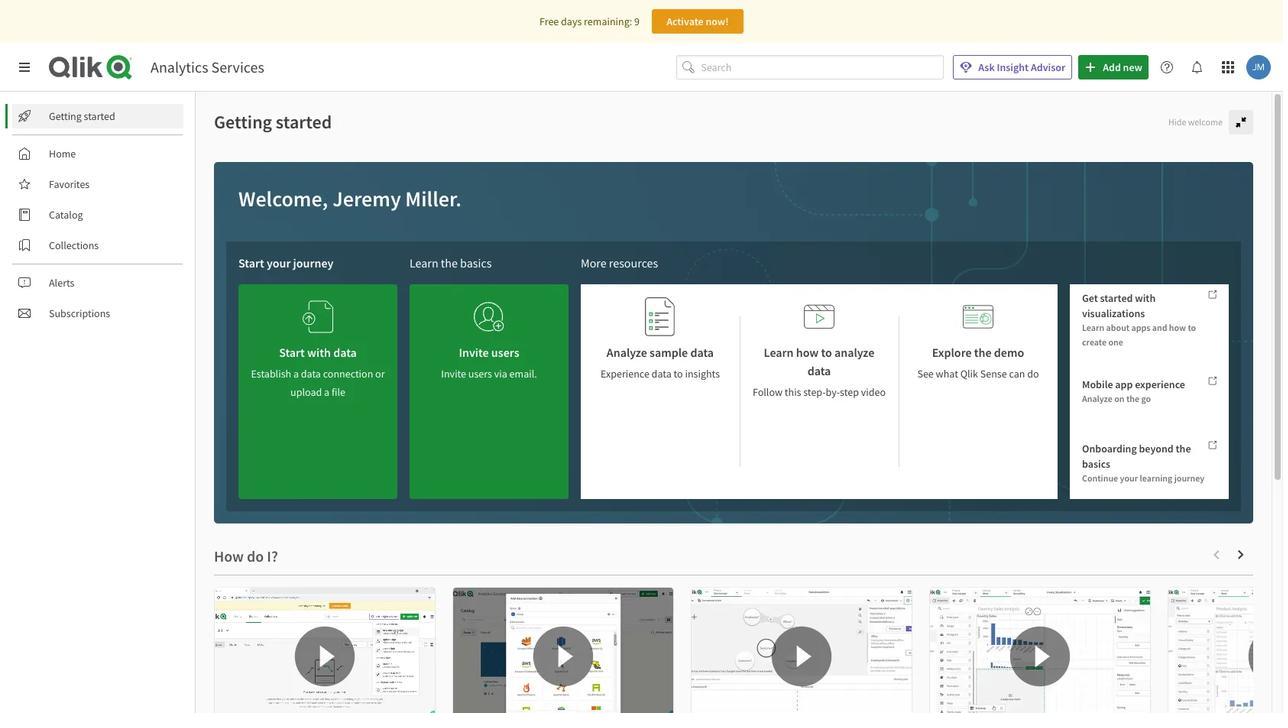 Task type: vqa. For each thing, say whether or not it's contained in the screenshot.
Start associated with your
yes



Task type: describe. For each thing, give the bounding box(es) containing it.
more resources
[[581, 255, 658, 271]]

sample
[[650, 345, 688, 360]]

1 horizontal spatial started
[[276, 110, 332, 134]]

or
[[375, 367, 385, 381]]

how do i create an app? image
[[215, 588, 435, 713]]

learn how to analyze data image
[[804, 297, 835, 337]]

connection
[[323, 367, 373, 381]]

can
[[1010, 367, 1026, 381]]

to inside 'get started with visualizations learn about apps and how to create one'
[[1188, 322, 1197, 333]]

activate
[[667, 15, 704, 28]]

services
[[211, 57, 264, 76]]

free days remaining: 9
[[540, 15, 640, 28]]

analyze sample data experience data to insights
[[601, 345, 720, 381]]

welcome,
[[239, 185, 328, 213]]

step-
[[804, 385, 826, 399]]

favorites link
[[12, 172, 183, 196]]

and
[[1153, 322, 1168, 333]]

insight
[[997, 60, 1029, 74]]

miller.
[[405, 185, 462, 213]]

analytics
[[151, 57, 208, 76]]

what
[[936, 367, 959, 381]]

0 vertical spatial invite
[[459, 345, 489, 360]]

data up insights
[[691, 345, 714, 360]]

add
[[1103, 60, 1121, 74]]

qlik
[[961, 367, 979, 381]]

collections link
[[12, 233, 183, 258]]

analyze inside analyze sample data experience data to insights
[[607, 345, 647, 360]]

continue
[[1083, 472, 1119, 484]]

do
[[1028, 367, 1039, 381]]

start with data establish a data connection or upload a file
[[251, 345, 385, 399]]

step
[[840, 385, 859, 399]]

hide
[[1169, 116, 1187, 128]]

analyze
[[835, 345, 875, 360]]

journey inside 'onboarding beyond the basics continue your learning journey'
[[1175, 472, 1205, 484]]

getting inside navigation pane 'element'
[[49, 109, 82, 123]]

1 vertical spatial a
[[324, 385, 330, 399]]

see
[[918, 367, 934, 381]]

days
[[561, 15, 582, 28]]

video
[[861, 385, 886, 399]]

follow
[[753, 385, 783, 399]]

Search text field
[[701, 55, 944, 80]]

upload
[[291, 385, 322, 399]]

how inside learn how to analyze data follow this step-by-step video
[[796, 345, 819, 360]]

welcome, jeremy miller.
[[239, 185, 462, 213]]

explore
[[933, 345, 972, 360]]

activate now!
[[667, 15, 729, 28]]

favorites
[[49, 177, 90, 191]]

start with data image
[[303, 297, 333, 337]]

with inside start with data establish a data connection or upload a file
[[307, 345, 331, 360]]

establish
[[251, 367, 291, 381]]

home
[[49, 147, 76, 161]]

how inside 'get started with visualizations learn about apps and how to create one'
[[1170, 322, 1187, 333]]

home link
[[12, 141, 183, 166]]

close sidebar menu image
[[18, 61, 31, 73]]

experience
[[1136, 378, 1186, 392]]

to inside learn how to analyze data follow this step-by-step video
[[822, 345, 832, 360]]

hide welcome
[[1169, 116, 1223, 128]]

mobile app experience analyze on the go
[[1083, 378, 1186, 405]]

with inside 'get started with visualizations learn about apps and how to create one'
[[1136, 291, 1156, 305]]

the down 'miller.' on the left of page
[[441, 255, 458, 271]]

data down sample at the right of the page
[[652, 367, 672, 381]]

subscriptions link
[[12, 301, 183, 326]]

mobile
[[1083, 378, 1114, 392]]

add new
[[1103, 60, 1143, 74]]

invite users invite users via email.
[[441, 345, 537, 381]]

welcome
[[1189, 116, 1223, 128]]

advisor
[[1031, 60, 1066, 74]]

learning
[[1140, 472, 1173, 484]]

0 vertical spatial your
[[267, 255, 291, 271]]

jeremy
[[333, 185, 401, 213]]

how do i create a visualization? image
[[930, 588, 1151, 713]]

data inside learn how to analyze data follow this step-by-step video
[[808, 363, 831, 378]]

learn inside 'get started with visualizations learn about apps and how to create one'
[[1083, 322, 1105, 333]]

the inside mobile app experience analyze on the go
[[1127, 393, 1140, 405]]

getting inside welcome, jeremy miller. 'main content'
[[214, 110, 272, 134]]

basics inside 'onboarding beyond the basics continue your learning journey'
[[1083, 457, 1111, 471]]

one
[[1109, 336, 1124, 348]]

now!
[[706, 15, 729, 28]]

getting started link
[[12, 104, 183, 128]]

demo
[[995, 345, 1025, 360]]

alerts
[[49, 276, 75, 290]]

start your journey
[[239, 255, 334, 271]]

ask insight advisor button
[[954, 55, 1073, 80]]

invite users image
[[474, 297, 505, 337]]



Task type: locate. For each thing, give the bounding box(es) containing it.
with down start with data image
[[307, 345, 331, 360]]

to left analyze
[[822, 345, 832, 360]]

learn inside learn how to analyze data follow this step-by-step video
[[764, 345, 794, 360]]

basics up invite users image at the top of the page
[[460, 255, 492, 271]]

1 horizontal spatial start
[[279, 345, 305, 360]]

via
[[494, 367, 508, 381]]

learn the basics
[[410, 255, 492, 271]]

analyze sample data image
[[645, 297, 676, 337]]

2 horizontal spatial started
[[1101, 291, 1133, 305]]

more
[[581, 255, 607, 271]]

get
[[1083, 291, 1099, 305]]

1 vertical spatial invite
[[441, 367, 466, 381]]

getting down services
[[214, 110, 272, 134]]

1 vertical spatial users
[[469, 367, 492, 381]]

visualizations
[[1083, 307, 1146, 320]]

2 vertical spatial learn
[[764, 345, 794, 360]]

0 horizontal spatial start
[[239, 255, 264, 271]]

beyond
[[1140, 442, 1174, 455]]

data up connection
[[333, 345, 357, 360]]

to right and
[[1188, 322, 1197, 333]]

free
[[540, 15, 559, 28]]

hide welcome image
[[1236, 116, 1248, 128]]

getting started up "home" link
[[49, 109, 115, 123]]

remaining:
[[584, 15, 632, 28]]

basics up continue
[[1083, 457, 1111, 471]]

the right beyond
[[1176, 442, 1192, 455]]

ask insight advisor
[[979, 60, 1066, 74]]

1 horizontal spatial to
[[822, 345, 832, 360]]

0 vertical spatial to
[[1188, 322, 1197, 333]]

2 horizontal spatial learn
[[1083, 322, 1105, 333]]

invite left via
[[441, 367, 466, 381]]

catalog
[[49, 208, 83, 222]]

with up apps
[[1136, 291, 1156, 305]]

start for your
[[239, 255, 264, 271]]

the up "sense" at bottom right
[[975, 345, 992, 360]]

on
[[1115, 393, 1125, 405]]

getting
[[49, 109, 82, 123], [214, 110, 272, 134]]

get started with visualizations learn about apps and how to create one
[[1083, 291, 1197, 348]]

0 vertical spatial analyze
[[607, 345, 647, 360]]

learn
[[410, 255, 439, 271], [1083, 322, 1105, 333], [764, 345, 794, 360]]

how right and
[[1170, 322, 1187, 333]]

0 vertical spatial a
[[294, 367, 299, 381]]

analyze down mobile
[[1083, 393, 1113, 405]]

apps
[[1132, 322, 1151, 333]]

activate now! link
[[652, 9, 744, 34]]

started
[[84, 109, 115, 123], [276, 110, 332, 134], [1101, 291, 1133, 305]]

1 vertical spatial basics
[[1083, 457, 1111, 471]]

1 horizontal spatial getting started
[[214, 110, 332, 134]]

analyze
[[607, 345, 647, 360], [1083, 393, 1113, 405]]

getting started inside navigation pane 'element'
[[49, 109, 115, 123]]

1 vertical spatial journey
[[1175, 472, 1205, 484]]

2 vertical spatial to
[[674, 367, 683, 381]]

a left the file on the left bottom of page
[[324, 385, 330, 399]]

0 horizontal spatial with
[[307, 345, 331, 360]]

0 vertical spatial basics
[[460, 255, 492, 271]]

searchbar element
[[677, 55, 944, 80]]

1 horizontal spatial your
[[1121, 472, 1139, 484]]

9
[[635, 15, 640, 28]]

0 horizontal spatial getting
[[49, 109, 82, 123]]

start inside start with data establish a data connection or upload a file
[[279, 345, 305, 360]]

1 vertical spatial how
[[796, 345, 819, 360]]

getting started inside welcome, jeremy miller. 'main content'
[[214, 110, 332, 134]]

0 horizontal spatial journey
[[293, 255, 334, 271]]

sense
[[981, 367, 1007, 381]]

collections
[[49, 239, 99, 252]]

1 vertical spatial analyze
[[1083, 393, 1113, 405]]

how do i load data into an app? image
[[453, 588, 674, 713]]

learn how to analyze data follow this step-by-step video
[[753, 345, 886, 399]]

resources
[[609, 255, 658, 271]]

start down "welcome,"
[[239, 255, 264, 271]]

1 vertical spatial start
[[279, 345, 305, 360]]

catalog link
[[12, 203, 183, 227]]

file
[[332, 385, 346, 399]]

getting started down services
[[214, 110, 332, 134]]

how
[[1170, 322, 1187, 333], [796, 345, 819, 360]]

journey
[[293, 255, 334, 271], [1175, 472, 1205, 484]]

jeremy miller image
[[1247, 55, 1271, 80]]

new
[[1124, 60, 1143, 74]]

your
[[267, 255, 291, 271], [1121, 472, 1139, 484]]

1 horizontal spatial getting
[[214, 110, 272, 134]]

how down learn how to analyze data image
[[796, 345, 819, 360]]

welcome, jeremy miller. main content
[[196, 92, 1284, 713]]

1 horizontal spatial how
[[1170, 322, 1187, 333]]

0 horizontal spatial your
[[267, 255, 291, 271]]

learn for learn how to analyze data follow this step-by-step video
[[764, 345, 794, 360]]

0 vertical spatial start
[[239, 255, 264, 271]]

1 horizontal spatial analyze
[[1083, 393, 1113, 405]]

a
[[294, 367, 299, 381], [324, 385, 330, 399]]

a up upload at the left of page
[[294, 367, 299, 381]]

onboarding
[[1083, 442, 1137, 455]]

learn up create
[[1083, 322, 1105, 333]]

1 vertical spatial your
[[1121, 472, 1139, 484]]

0 vertical spatial with
[[1136, 291, 1156, 305]]

start
[[239, 255, 264, 271], [279, 345, 305, 360]]

data up upload at the left of page
[[301, 367, 321, 381]]

with
[[1136, 291, 1156, 305], [307, 345, 331, 360]]

your down "welcome,"
[[267, 255, 291, 271]]

1 horizontal spatial with
[[1136, 291, 1156, 305]]

analytics services element
[[151, 57, 264, 76]]

1 horizontal spatial basics
[[1083, 457, 1111, 471]]

0 vertical spatial journey
[[293, 255, 334, 271]]

insights
[[685, 367, 720, 381]]

1 horizontal spatial a
[[324, 385, 330, 399]]

add new button
[[1079, 55, 1149, 80]]

0 horizontal spatial getting started
[[49, 109, 115, 123]]

about
[[1107, 322, 1130, 333]]

email.
[[510, 367, 537, 381]]

0 vertical spatial how
[[1170, 322, 1187, 333]]

start for with
[[279, 345, 305, 360]]

invite down invite users image at the top of the page
[[459, 345, 489, 360]]

how do i define data associations? image
[[692, 588, 912, 713]]

navigation pane element
[[0, 98, 195, 332]]

the left 'go'
[[1127, 393, 1140, 405]]

analytics services
[[151, 57, 264, 76]]

explore the demo see what qlik sense can do
[[918, 345, 1039, 381]]

getting up home on the top
[[49, 109, 82, 123]]

by-
[[826, 385, 840, 399]]

learn down 'miller.' on the left of page
[[410, 255, 439, 271]]

analyze up experience
[[607, 345, 647, 360]]

0 horizontal spatial analyze
[[607, 345, 647, 360]]

start up establish
[[279, 345, 305, 360]]

1 horizontal spatial journey
[[1175, 472, 1205, 484]]

the inside 'onboarding beyond the basics continue your learning journey'
[[1176, 442, 1192, 455]]

the inside explore the demo see what qlik sense can do
[[975, 345, 992, 360]]

to
[[1188, 322, 1197, 333], [822, 345, 832, 360], [674, 367, 683, 381]]

explore the demo image
[[963, 297, 994, 337]]

subscriptions
[[49, 307, 110, 320]]

go
[[1142, 393, 1151, 405]]

this
[[785, 385, 802, 399]]

create
[[1083, 336, 1107, 348]]

basics
[[460, 255, 492, 271], [1083, 457, 1111, 471]]

experience
[[601, 367, 650, 381]]

users left via
[[469, 367, 492, 381]]

started inside navigation pane 'element'
[[84, 109, 115, 123]]

to down sample at the right of the page
[[674, 367, 683, 381]]

learn for learn the basics
[[410, 255, 439, 271]]

your inside 'onboarding beyond the basics continue your learning journey'
[[1121, 472, 1139, 484]]

1 vertical spatial learn
[[1083, 322, 1105, 333]]

data
[[333, 345, 357, 360], [691, 345, 714, 360], [808, 363, 831, 378], [301, 367, 321, 381], [652, 367, 672, 381]]

analyze inside mobile app experience analyze on the go
[[1083, 393, 1113, 405]]

0 horizontal spatial a
[[294, 367, 299, 381]]

0 horizontal spatial learn
[[410, 255, 439, 271]]

ask
[[979, 60, 995, 74]]

1 vertical spatial with
[[307, 345, 331, 360]]

onboarding beyond the basics continue your learning journey
[[1083, 442, 1205, 484]]

0 horizontal spatial basics
[[460, 255, 492, 271]]

0 horizontal spatial started
[[84, 109, 115, 123]]

2 horizontal spatial to
[[1188, 322, 1197, 333]]

started inside 'get started with visualizations learn about apps and how to create one'
[[1101, 291, 1133, 305]]

your left 'learning'
[[1121, 472, 1139, 484]]

0 horizontal spatial to
[[674, 367, 683, 381]]

users
[[492, 345, 520, 360], [469, 367, 492, 381]]

0 vertical spatial learn
[[410, 255, 439, 271]]

users up via
[[492, 345, 520, 360]]

0 vertical spatial users
[[492, 345, 520, 360]]

getting started
[[49, 109, 115, 123], [214, 110, 332, 134]]

learn up 'follow'
[[764, 345, 794, 360]]

to inside analyze sample data experience data to insights
[[674, 367, 683, 381]]

alerts link
[[12, 271, 183, 295]]

1 horizontal spatial learn
[[764, 345, 794, 360]]

data up step-
[[808, 363, 831, 378]]

0 horizontal spatial how
[[796, 345, 819, 360]]

app
[[1116, 378, 1133, 392]]

the
[[441, 255, 458, 271], [975, 345, 992, 360], [1127, 393, 1140, 405], [1176, 442, 1192, 455]]

journey up start with data image
[[293, 255, 334, 271]]

journey right 'learning'
[[1175, 472, 1205, 484]]

1 vertical spatial to
[[822, 345, 832, 360]]



